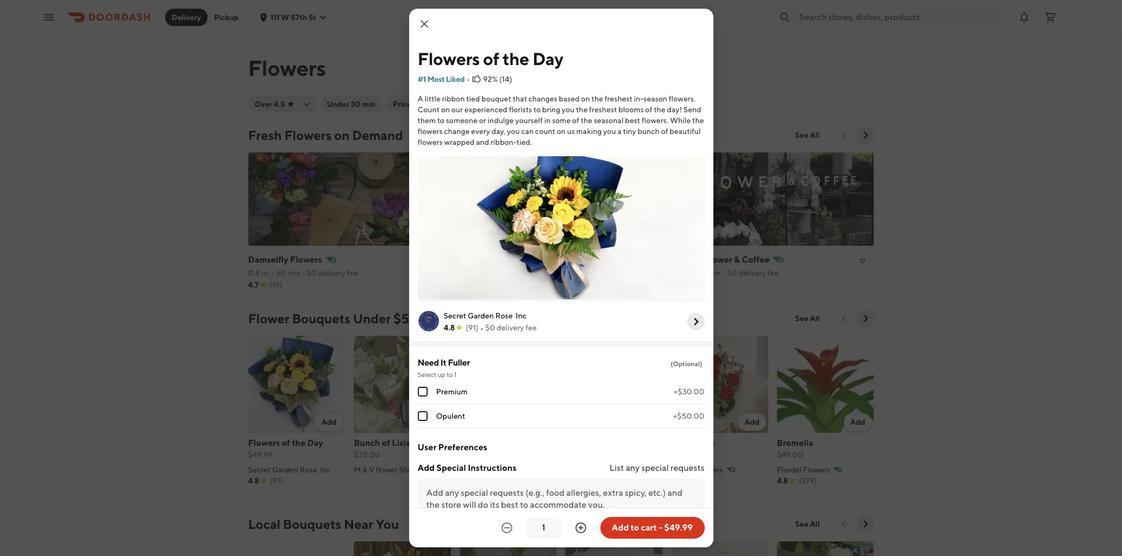 Task type: describe. For each thing, give the bounding box(es) containing it.
requests
[[671, 464, 705, 474]]

demand
[[352, 128, 403, 143]]

blooms
[[618, 105, 644, 114]]

lisianthus
[[392, 438, 434, 449]]

secret garden rose  inc image
[[418, 311, 439, 333]]

5.0
[[671, 281, 683, 290]]

on left our at the left
[[441, 105, 450, 114]]

to right them
[[437, 116, 444, 125]]

add for bunch of lisianthus
[[427, 418, 442, 427]]

60 for flowers
[[276, 269, 286, 278]]

dashpass
[[456, 100, 490, 109]]

secret for (91)
[[248, 466, 271, 475]]

them
[[418, 116, 436, 125]]

2 vertical spatial flowers
[[484, 255, 513, 265]]

tied
[[466, 95, 480, 103]]

best
[[625, 116, 640, 125]]

4.5 inside button
[[274, 100, 285, 109]]

60 for in
[[485, 269, 495, 278]]

2 horizontal spatial you
[[603, 127, 616, 136]]

fresh for fresh flowers on demand
[[248, 128, 282, 143]]

under inside button
[[327, 100, 349, 109]]

secret garden rose  inc for (91)
[[248, 466, 331, 475]]

emely flower shop
[[565, 466, 632, 475]]

a little ribbon tied bouquet that changes based on the freshest in-season flowers. count on our experienced florists to bring you the freshest blooms of the day! send them to someone or indulge yourself in some of the seasonal best flowers. while the flowers change every day, you can count on us making you a tiny bunch of beautiful flowers wrapped and ribbon-tied.
[[418, 95, 704, 147]]

bouquet
[[482, 95, 511, 103]]

0 vertical spatial flowers.
[[669, 95, 696, 103]]

cart
[[641, 523, 657, 534]]

damselfly flowers
[[248, 255, 322, 265]]

see all link for you
[[789, 516, 826, 533]]

see all for flower bouquets under $50
[[795, 315, 820, 323]]

someone
[[446, 116, 478, 125]]

all for you
[[810, 520, 820, 529]]

add special instructions
[[418, 464, 517, 474]]

flower bouquets under $50
[[248, 311, 418, 327]]

min for remi43 flower & coffee
[[708, 269, 721, 278]]

min for art in flowers 2
[[497, 269, 510, 278]]

• inside flowers of the day "dialog"
[[467, 75, 470, 84]]

remi43
[[671, 255, 703, 265]]

day for flowers of the day
[[532, 48, 563, 69]]

flower inside flower bouquets under $50 link
[[248, 311, 290, 327]]

secret garden rose  inc for ·
[[444, 312, 526, 321]]

and
[[476, 138, 489, 147]]

bouquets for flower
[[292, 311, 350, 327]]

local bouquets near you
[[248, 517, 399, 532]]

·
[[481, 321, 483, 335]]

count
[[535, 127, 555, 136]]

the inside flowers of the day $49.99
[[292, 438, 306, 449]]

2
[[515, 255, 520, 265]]

experienced
[[464, 105, 507, 114]]

all for demand
[[810, 131, 820, 140]]

111 w 57th st button
[[259, 13, 327, 21]]

in-
[[634, 95, 644, 103]]

$0
[[485, 324, 495, 333]]

1 vertical spatial flowers.
[[642, 116, 668, 125]]

emely
[[565, 466, 587, 475]]

Add Special Instructions text field
[[426, 488, 696, 540]]

1 vertical spatial flowers
[[418, 138, 443, 147]]

1.4 mi • 60 min • $​0 delivery fee
[[460, 269, 567, 278]]

st
[[309, 13, 316, 21]]

wrapped
[[444, 138, 475, 147]]

price button
[[386, 96, 430, 113]]

$49.99 for flowers of the day $49.99
[[248, 451, 273, 460]]

liked
[[446, 75, 465, 84]]

under 30 min button
[[320, 96, 382, 113]]

add to cart - $49.99 button
[[600, 518, 705, 540]]

inc for (91)
[[320, 466, 331, 475]]

user
[[418, 443, 437, 453]]

day for flowers of the day $49.99
[[307, 438, 323, 449]]

on right based
[[581, 95, 590, 103]]

fresh flowers $39.99
[[460, 438, 516, 460]]

previous button of carousel image
[[838, 519, 849, 530]]

coffee
[[742, 255, 770, 265]]

up
[[438, 371, 445, 379]]

flowers of the day $49.99
[[248, 438, 323, 460]]

flordel flowers
[[777, 466, 830, 475]]

#1
[[418, 75, 426, 84]]

+$50.00
[[673, 412, 705, 421]]

92%
[[483, 75, 498, 84]]

mi for art
[[470, 269, 479, 278]]

1
[[454, 371, 457, 379]]

bunch
[[638, 127, 660, 136]]

flowers of the day
[[418, 48, 563, 69]]

flower for remi43
[[704, 255, 732, 265]]

seasonal
[[594, 116, 624, 125]]

making
[[576, 127, 602, 136]]

under 30 min
[[327, 100, 375, 109]]

flower
[[376, 466, 398, 475]]

damselfly
[[248, 255, 288, 265]]

4.8 down flordel
[[777, 477, 788, 486]]

-
[[659, 523, 662, 534]]

special
[[641, 464, 669, 474]]

need it fuller group
[[418, 358, 705, 429]]

$35.00
[[354, 451, 380, 460]]

(19) for 4.7
[[270, 281, 282, 290]]

(optional)
[[671, 360, 702, 368]]

the rouge
[[671, 438, 715, 449]]

special
[[437, 464, 466, 474]]

(91) inside flowers of the day "dialog"
[[466, 324, 478, 333]]

delivery button
[[165, 8, 208, 26]]

fresh flowers on demand link
[[248, 127, 403, 144]]

1 shop from the left
[[399, 466, 417, 475]]

1.4
[[460, 269, 469, 278]]

next button of carousel image for you
[[860, 519, 871, 530]]

delivery for art in flowers 2
[[527, 269, 555, 278]]

art
[[460, 255, 473, 265]]

need it fuller select up to 1
[[418, 358, 470, 379]]

garden for ·
[[468, 312, 494, 321]]

flower for emely
[[589, 466, 612, 475]]

bring
[[542, 105, 560, 114]]

1 vertical spatial &
[[362, 466, 367, 475]]

based
[[559, 95, 580, 103]]

$​0 for remi43 flower & coffee
[[727, 269, 737, 278]]

flowers inside "dialog"
[[418, 48, 480, 69]]

1.0 mi • 52 min • $​0 delivery fee
[[671, 269, 779, 278]]

click to add this store to your saved list image for remi43 flower & coffee
[[857, 255, 870, 268]]

0 horizontal spatial in
[[474, 255, 482, 265]]

delivery inside · $0 delivery fee
[[497, 324, 524, 333]]

fuller
[[448, 358, 470, 368]]

local bouquets near you link
[[248, 516, 399, 533]]

(19) for 4.5
[[693, 477, 706, 486]]

fresh for fresh flowers $39.99
[[460, 438, 482, 449]]

rouge
[[688, 438, 715, 449]]

v
[[369, 466, 374, 475]]

mi for damselfly
[[261, 269, 270, 278]]

add to cart - $49.99
[[612, 523, 693, 534]]

add for bromelia
[[850, 418, 865, 427]]

(279)
[[799, 477, 817, 486]]

decrease quantity by 1 image
[[500, 522, 513, 535]]

select
[[418, 371, 436, 379]]

bunch of lisianthus $35.00
[[354, 438, 434, 460]]

1.0
[[671, 269, 681, 278]]

see for flower bouquets under $50
[[795, 315, 808, 323]]

count
[[418, 105, 440, 114]]

(39)
[[694, 281, 708, 290]]

111 w 57th st
[[270, 13, 316, 21]]

0 horizontal spatial you
[[507, 127, 520, 136]]

next button of carousel image for demand
[[860, 130, 871, 141]]



Task type: vqa. For each thing, say whether or not it's contained in the screenshot.
Potato
no



Task type: locate. For each thing, give the bounding box(es) containing it.
inc
[[516, 312, 526, 321], [320, 466, 331, 475]]

inc left m
[[320, 466, 331, 475]]

1 mi from the left
[[261, 269, 270, 278]]

1 60 from the left
[[276, 269, 286, 278]]

in right art
[[474, 255, 482, 265]]

garden up ·
[[468, 312, 494, 321]]

1 vertical spatial see all
[[795, 315, 820, 323]]

& up '1.0 mi • 52 min • $​0 delivery fee'
[[734, 255, 740, 265]]

1 click to add this store to your saved list image from the left
[[434, 255, 447, 268]]

shop right flower
[[399, 466, 417, 475]]

delivery for remi43 flower & coffee
[[739, 269, 766, 278]]

of inside flowers of the day $49.99
[[282, 438, 290, 449]]

bouquets for local
[[283, 517, 341, 532]]

0 vertical spatial fresh
[[248, 128, 282, 143]]

1 horizontal spatial secret
[[444, 312, 466, 321]]

freshest
[[605, 95, 632, 103], [589, 105, 617, 114]]

on down under 30 min
[[334, 128, 349, 143]]

1 vertical spatial 4.5
[[671, 477, 682, 486]]

to left cart
[[631, 523, 639, 534]]

&
[[734, 255, 740, 265], [362, 466, 367, 475]]

2 next button of carousel image from the top
[[860, 519, 871, 530]]

1 horizontal spatial fresh
[[460, 438, 482, 449]]

notification bell image
[[1018, 11, 1031, 24]]

secret for ·
[[444, 312, 466, 321]]

1 vertical spatial see
[[795, 315, 808, 323]]

60 down art in flowers 2
[[485, 269, 495, 278]]

click to add this store to your saved list image for damselfly flowers
[[434, 255, 447, 268]]

2 click to add this store to your saved list image from the left
[[857, 255, 870, 268]]

3 see all from the top
[[795, 520, 820, 529]]

sahola flowers
[[671, 466, 723, 475]]

see
[[795, 131, 808, 140], [795, 315, 808, 323], [795, 520, 808, 529]]

$​0 down remi43 flower & coffee
[[727, 269, 737, 278]]

a
[[418, 95, 423, 103]]

4.8 up local
[[248, 477, 259, 486]]

most
[[427, 75, 445, 84]]

close flowers of the day image
[[418, 17, 431, 30]]

0 horizontal spatial $49.99
[[248, 451, 273, 460]]

m & v flower shop
[[354, 466, 417, 475]]

1 horizontal spatial shop
[[614, 466, 632, 475]]

& left v
[[362, 466, 367, 475]]

1 vertical spatial under
[[353, 311, 391, 327]]

to inside need it fuller select up to 1
[[447, 371, 453, 379]]

4.8
[[444, 324, 455, 333], [248, 477, 259, 486], [565, 477, 577, 486], [777, 477, 788, 486]]

3 all from the top
[[810, 520, 820, 529]]

1 horizontal spatial $49.99
[[664, 523, 693, 534]]

3 see from the top
[[795, 520, 808, 529]]

0 horizontal spatial day
[[307, 438, 323, 449]]

sahola
[[671, 466, 695, 475]]

click to add this store to your saved list image
[[645, 255, 658, 268]]

it
[[440, 358, 446, 368]]

fee for art in flowers 2
[[556, 269, 567, 278]]

0 horizontal spatial $​0
[[307, 269, 317, 278]]

(19)
[[270, 281, 282, 290], [693, 477, 706, 486]]

(19) right "4.7"
[[270, 281, 282, 290]]

2 see from the top
[[795, 315, 808, 323]]

of
[[483, 48, 499, 69], [645, 105, 652, 114], [572, 116, 579, 125], [661, 127, 668, 136], [282, 438, 290, 449], [382, 438, 390, 449]]

1 vertical spatial in
[[474, 255, 482, 265]]

that
[[513, 95, 527, 103]]

shop left special
[[614, 466, 632, 475]]

see for fresh flowers on demand
[[795, 131, 808, 140]]

pickup button
[[208, 8, 245, 26]]

0 vertical spatial secret garden rose  inc
[[444, 312, 526, 321]]

secret down flowers of the day $49.99
[[248, 466, 271, 475]]

1 all from the top
[[810, 131, 820, 140]]

2 $​0 from the left
[[516, 269, 526, 278]]

flower down "4.7"
[[248, 311, 290, 327]]

secret right secret garden rose  inc image
[[444, 312, 466, 321]]

need
[[418, 358, 439, 368]]

0 horizontal spatial secret
[[248, 466, 271, 475]]

you
[[562, 105, 575, 114], [507, 127, 520, 136], [603, 127, 616, 136]]

min right "52"
[[708, 269, 721, 278]]

1 vertical spatial inc
[[320, 466, 331, 475]]

4.5 right over
[[274, 100, 285, 109]]

1 horizontal spatial (91)
[[466, 324, 478, 333]]

2 vertical spatial see all link
[[789, 516, 826, 533]]

inc inside flowers of the day "dialog"
[[516, 312, 526, 321]]

(19) down sahola flowers
[[693, 477, 706, 486]]

garden inside flowers of the day "dialog"
[[468, 312, 494, 321]]

while
[[670, 116, 691, 125]]

2 vertical spatial all
[[810, 520, 820, 529]]

0 horizontal spatial &
[[362, 466, 367, 475]]

to down changes
[[534, 105, 541, 114]]

0 vertical spatial $49.99
[[248, 451, 273, 460]]

3 see all link from the top
[[789, 516, 826, 533]]

see all link
[[789, 127, 826, 144], [789, 310, 826, 328], [789, 516, 826, 533]]

increase quantity by 1 image
[[574, 522, 587, 535]]

our
[[451, 105, 463, 114]]

premium
[[436, 388, 468, 397]]

$39.99
[[460, 451, 484, 460]]

florists
[[509, 105, 532, 114]]

0 vertical spatial day
[[532, 48, 563, 69]]

under left $50
[[353, 311, 391, 327]]

flordel
[[777, 466, 802, 475]]

flower up '1.0 mi • 52 min • $​0 delivery fee'
[[704, 255, 732, 265]]

$49.99 inside "button"
[[664, 523, 693, 534]]

1 vertical spatial bouquets
[[283, 517, 341, 532]]

preferences
[[438, 443, 487, 453]]

0 vertical spatial see
[[795, 131, 808, 140]]

day inside "dialog"
[[532, 48, 563, 69]]

fee inside · $0 delivery fee
[[526, 324, 537, 333]]

1 horizontal spatial garden
[[468, 312, 494, 321]]

under left 30
[[327, 100, 349, 109]]

2 60 from the left
[[485, 269, 495, 278]]

inc for ·
[[516, 312, 526, 321]]

add for flowers of the day
[[321, 418, 336, 427]]

in inside a little ribbon tied bouquet that changes based on the freshest in-season flowers. count on our experienced florists to bring you the freshest blooms of the day! send them to someone or indulge yourself in some of the seasonal best flowers. while the flowers change every day, you can count on us making you a tiny bunch of beautiful flowers wrapped and ribbon-tied.
[[544, 116, 551, 125]]

see for local bouquets near you
[[795, 520, 808, 529]]

0 vertical spatial in
[[544, 116, 551, 125]]

you left a
[[603, 127, 616, 136]]

0.8 mi • 60 min • $​0 delivery fee
[[248, 269, 358, 278]]

min down art in flowers 2
[[497, 269, 510, 278]]

day up changes
[[532, 48, 563, 69]]

next button of carousel image
[[860, 314, 871, 324]]

3 $​0 from the left
[[727, 269, 737, 278]]

see all link for demand
[[789, 127, 826, 144]]

next button of carousel image
[[860, 130, 871, 141], [860, 519, 871, 530]]

2 horizontal spatial $​0
[[727, 269, 737, 278]]

secret garden rose  inc down flowers of the day $49.99
[[248, 466, 331, 475]]

(91) down flowers of the day $49.99
[[270, 477, 283, 486]]

user preferences
[[418, 443, 487, 453]]

0 horizontal spatial flower
[[248, 311, 290, 327]]

1 vertical spatial secret
[[248, 466, 271, 475]]

0 horizontal spatial inc
[[320, 466, 331, 475]]

freshest up blooms
[[605, 95, 632, 103]]

2 horizontal spatial mi
[[683, 269, 691, 278]]

1 vertical spatial next button of carousel image
[[860, 519, 871, 530]]

secret
[[444, 312, 466, 321], [248, 466, 271, 475]]

1 vertical spatial flower
[[248, 311, 290, 327]]

0 horizontal spatial (19)
[[270, 281, 282, 290]]

4.8 inside flowers of the day "dialog"
[[444, 324, 455, 333]]

changes
[[528, 95, 557, 103]]

add for the rouge
[[745, 418, 760, 427]]

0 vertical spatial inc
[[516, 312, 526, 321]]

•
[[467, 75, 470, 84], [271, 269, 274, 278], [302, 269, 305, 278], [480, 269, 484, 278], [511, 269, 514, 278], [693, 269, 696, 278], [722, 269, 726, 278]]

1 vertical spatial (91)
[[270, 477, 283, 486]]

to inside "button"
[[631, 523, 639, 534]]

delivery
[[172, 13, 201, 21]]

inc up · $0 delivery fee
[[516, 312, 526, 321]]

delivery for damselfly flowers
[[318, 269, 346, 278]]

0 horizontal spatial 4.5
[[274, 100, 285, 109]]

0 vertical spatial freshest
[[605, 95, 632, 103]]

can
[[521, 127, 534, 136]]

mi right 1.4
[[470, 269, 479, 278]]

2 vertical spatial flower
[[589, 466, 612, 475]]

previous button of carousel image for flower bouquets under $50
[[838, 314, 849, 324]]

1 horizontal spatial &
[[734, 255, 740, 265]]

1 see from the top
[[795, 131, 808, 140]]

instructions
[[468, 464, 517, 474]]

$49.99 for add to cart - $49.99
[[664, 523, 693, 534]]

0 vertical spatial under
[[327, 100, 349, 109]]

1 horizontal spatial 60
[[485, 269, 495, 278]]

1 horizontal spatial flower
[[589, 466, 612, 475]]

0 horizontal spatial shop
[[399, 466, 417, 475]]

1 vertical spatial (19)
[[693, 477, 706, 486]]

$49.00
[[777, 451, 803, 460]]

4.5
[[274, 100, 285, 109], [671, 477, 682, 486]]

1 horizontal spatial click to add this store to your saved list image
[[857, 255, 870, 268]]

all for $50
[[810, 315, 820, 323]]

dashpass button
[[434, 96, 496, 113]]

mi right 1.0
[[683, 269, 691, 278]]

us
[[567, 127, 575, 136]]

add
[[321, 418, 336, 427], [427, 418, 442, 427], [745, 418, 760, 427], [850, 418, 865, 427], [418, 464, 435, 474], [612, 523, 629, 534]]

flowers. up bunch
[[642, 116, 668, 125]]

52
[[697, 269, 707, 278]]

$​0 for art in flowers 2
[[516, 269, 526, 278]]

$​0 for damselfly flowers
[[307, 269, 317, 278]]

min down damselfly flowers
[[288, 269, 300, 278]]

day!
[[667, 105, 682, 114]]

2 shop from the left
[[614, 466, 632, 475]]

fee for damselfly flowers
[[347, 269, 358, 278]]

flowers. up day!
[[669, 95, 696, 103]]

you down based
[[562, 105, 575, 114]]

add inside "button"
[[612, 523, 629, 534]]

4.5 down sahola
[[671, 477, 682, 486]]

freshest up seasonal
[[589, 105, 617, 114]]

see all for local bouquets near you
[[795, 520, 820, 529]]

1 next button of carousel image from the top
[[860, 130, 871, 141]]

1 horizontal spatial day
[[532, 48, 563, 69]]

2 horizontal spatial flower
[[704, 255, 732, 265]]

bromelia
[[777, 438, 813, 449]]

secret garden rose  inc
[[444, 312, 526, 321], [248, 466, 331, 475]]

under
[[327, 100, 349, 109], [353, 311, 391, 327]]

to left 1
[[447, 371, 453, 379]]

0 vertical spatial &
[[734, 255, 740, 265]]

0 items, open order cart image
[[1044, 11, 1057, 24]]

(91) left ·
[[466, 324, 478, 333]]

1 vertical spatial $49.99
[[664, 523, 693, 534]]

see all for fresh flowers on demand
[[795, 131, 820, 140]]

0 vertical spatial (19)
[[270, 281, 282, 290]]

0 horizontal spatial 60
[[276, 269, 286, 278]]

ribbon-
[[491, 138, 517, 147]]

2 all from the top
[[810, 315, 820, 323]]

min for damselfly flowers
[[288, 269, 300, 278]]

fresh inside fresh flowers $39.99
[[460, 438, 482, 449]]

57th
[[291, 13, 307, 21]]

flowers of the day dialog
[[409, 9, 713, 557]]

2 mi from the left
[[470, 269, 479, 278]]

beautiful
[[670, 127, 701, 136]]

$​0 down damselfly flowers
[[307, 269, 317, 278]]

4.7
[[248, 281, 259, 290]]

day,
[[492, 127, 506, 136]]

+$30.00
[[674, 388, 705, 397]]

1 horizontal spatial $​0
[[516, 269, 526, 278]]

0 vertical spatial next button of carousel image
[[860, 130, 871, 141]]

0 horizontal spatial click to add this store to your saved list image
[[434, 255, 447, 268]]

2 see all link from the top
[[789, 310, 826, 328]]

local
[[248, 517, 280, 532]]

0 vertical spatial bouquets
[[292, 311, 350, 327]]

1 horizontal spatial you
[[562, 105, 575, 114]]

fresh up $39.99
[[460, 438, 482, 449]]

min right 30
[[362, 100, 375, 109]]

1 horizontal spatial 4.5
[[671, 477, 682, 486]]

min inside button
[[362, 100, 375, 109]]

0 vertical spatial secret
[[444, 312, 466, 321]]

1 vertical spatial see all link
[[789, 310, 826, 328]]

0 vertical spatial 4.5
[[274, 100, 285, 109]]

1 vertical spatial previous button of carousel image
[[838, 314, 849, 324]]

1 $​0 from the left
[[307, 269, 317, 278]]

1 vertical spatial freshest
[[589, 105, 617, 114]]

the
[[503, 48, 529, 69], [592, 95, 603, 103], [576, 105, 588, 114], [654, 105, 665, 114], [581, 116, 592, 125], [692, 116, 704, 125], [292, 438, 306, 449]]

0 vertical spatial previous button of carousel image
[[838, 130, 849, 141]]

on
[[581, 95, 590, 103], [441, 105, 450, 114], [557, 127, 566, 136], [334, 128, 349, 143]]

1 horizontal spatial in
[[544, 116, 551, 125]]

0 vertical spatial (91)
[[466, 324, 478, 333]]

4.8 right secret garden rose  inc image
[[444, 324, 455, 333]]

2 previous button of carousel image from the top
[[838, 314, 849, 324]]

(129)
[[587, 477, 605, 486]]

little
[[425, 95, 441, 103]]

mi right 0.8
[[261, 269, 270, 278]]

1 horizontal spatial under
[[353, 311, 391, 327]]

fresh down over
[[248, 128, 282, 143]]

secret garden rose  inc inside flowers of the day "dialog"
[[444, 312, 526, 321]]

60 down damselfly flowers
[[276, 269, 286, 278]]

None checkbox
[[418, 387, 427, 397], [418, 412, 427, 422], [418, 387, 427, 397], [418, 412, 427, 422]]

$49.99
[[248, 451, 273, 460], [664, 523, 693, 534]]

secret inside flowers of the day "dialog"
[[444, 312, 466, 321]]

fee for remi43 flower & coffee
[[768, 269, 779, 278]]

1 vertical spatial all
[[810, 315, 820, 323]]

0 horizontal spatial under
[[327, 100, 349, 109]]

edible
[[460, 466, 482, 475]]

4.8 down emely
[[565, 477, 577, 486]]

1 previous button of carousel image from the top
[[838, 130, 849, 141]]

3 mi from the left
[[683, 269, 691, 278]]

previous button of carousel image for fresh flowers on demand
[[838, 130, 849, 141]]

0 vertical spatial garden
[[468, 312, 494, 321]]

2 see all from the top
[[795, 315, 820, 323]]

0 horizontal spatial fresh
[[248, 128, 282, 143]]

1 see all link from the top
[[789, 127, 826, 144]]

ribbon
[[442, 95, 465, 103]]

the
[[671, 438, 686, 449]]

$49.99 inside flowers of the day $49.99
[[248, 451, 273, 460]]

0 vertical spatial flowers
[[418, 127, 443, 136]]

0 vertical spatial flower
[[704, 255, 732, 265]]

bouquets left near
[[283, 517, 341, 532]]

1 vertical spatial fresh
[[460, 438, 482, 449]]

over 4.5
[[255, 100, 285, 109]]

0 horizontal spatial garden
[[272, 466, 298, 475]]

any
[[626, 464, 640, 474]]

92% (14)
[[483, 75, 512, 84]]

see all link for $50
[[789, 310, 826, 328]]

1 horizontal spatial mi
[[470, 269, 479, 278]]

in up count
[[544, 116, 551, 125]]

1 horizontal spatial secret garden rose  inc
[[444, 312, 526, 321]]

1 horizontal spatial (19)
[[693, 477, 706, 486]]

near
[[344, 517, 373, 532]]

Current quantity is 1 number field
[[533, 523, 555, 535]]

day left "bunch"
[[307, 438, 323, 449]]

1 horizontal spatial inc
[[516, 312, 526, 321]]

fresh flowers on demand
[[248, 128, 403, 143]]

secret garden rose  inc up ·
[[444, 312, 526, 321]]

1 vertical spatial day
[[307, 438, 323, 449]]

0 vertical spatial all
[[810, 131, 820, 140]]

flowers inside fresh flowers $39.99
[[484, 438, 516, 449]]

1 vertical spatial secret garden rose  inc
[[248, 466, 331, 475]]

0 vertical spatial see all link
[[789, 127, 826, 144]]

or
[[479, 116, 486, 125]]

0 horizontal spatial mi
[[261, 269, 270, 278]]

garden for (91)
[[272, 466, 298, 475]]

bunch
[[354, 438, 380, 449]]

1 vertical spatial garden
[[272, 466, 298, 475]]

flower bouquets under $50 link
[[248, 310, 418, 328]]

change
[[444, 127, 470, 136]]

flowers inside flowers of the day $49.99
[[248, 438, 280, 449]]

you
[[376, 517, 399, 532]]

0 horizontal spatial secret garden rose  inc
[[248, 466, 331, 475]]

bouquets down 0.8 mi • 60 min • $​0 delivery fee
[[292, 311, 350, 327]]

mi for remi43
[[683, 269, 691, 278]]

0 horizontal spatial (91)
[[270, 477, 283, 486]]

0 vertical spatial see all
[[795, 131, 820, 140]]

2 vertical spatial see
[[795, 520, 808, 529]]

previous button of carousel image
[[838, 130, 849, 141], [838, 314, 849, 324]]

click to add this store to your saved list image
[[434, 255, 447, 268], [857, 255, 870, 268]]

of inside the bunch of lisianthus $35.00
[[382, 438, 390, 449]]

flower up (129)
[[589, 466, 612, 475]]

garden down flowers of the day $49.99
[[272, 466, 298, 475]]

$​0 down 2 on the top left
[[516, 269, 526, 278]]

you left can
[[507, 127, 520, 136]]

2 vertical spatial see all
[[795, 520, 820, 529]]

day inside flowers of the day $49.99
[[307, 438, 323, 449]]

flowers of the day image
[[418, 156, 705, 300]]

fresh inside fresh flowers on demand link
[[248, 128, 282, 143]]

1 see all from the top
[[795, 131, 820, 140]]

on left us
[[557, 127, 566, 136]]

indulge
[[488, 116, 514, 125]]

open menu image
[[42, 11, 55, 24]]

111
[[270, 13, 279, 21]]

price
[[393, 100, 411, 109]]



